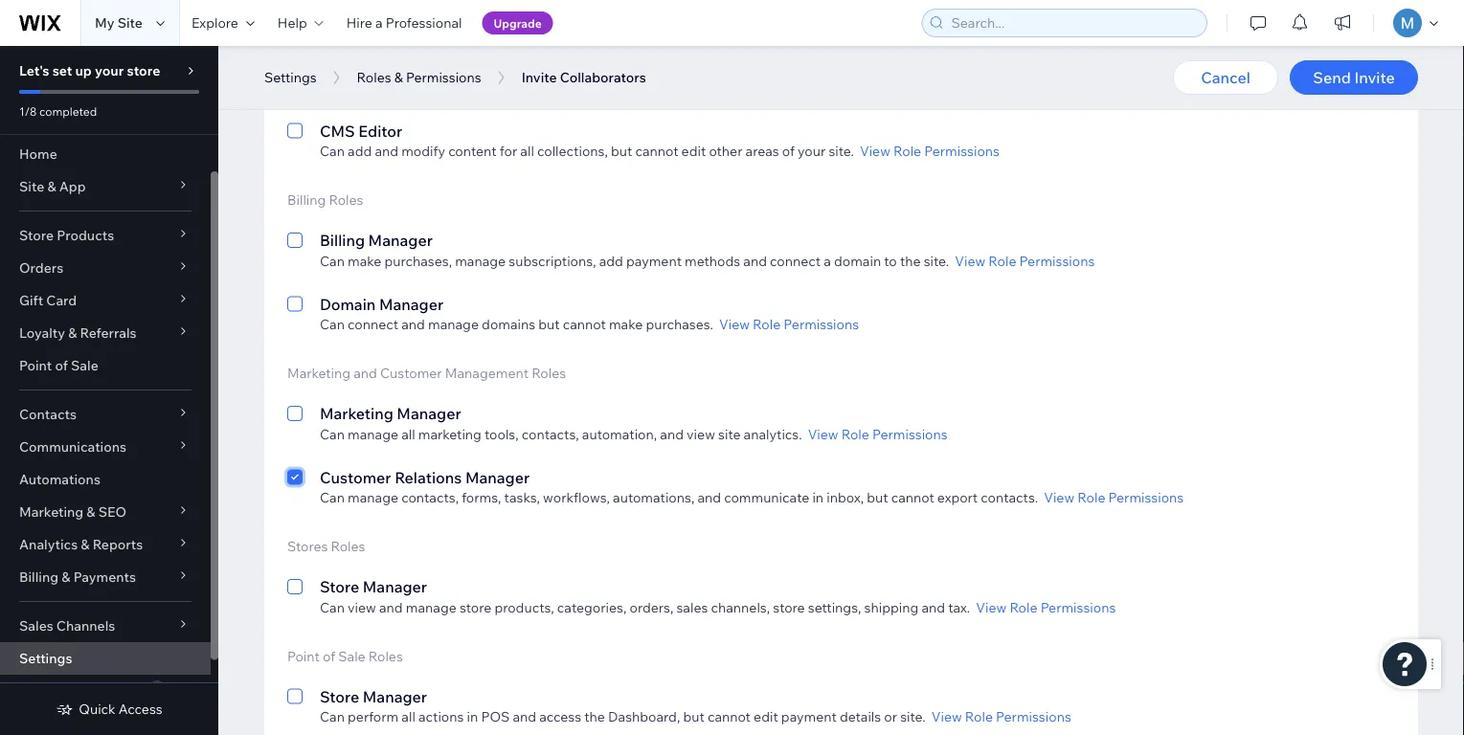 Task type: vqa. For each thing, say whether or not it's contained in the screenshot.
Search for tools, apps, help & more... field
no



Task type: describe. For each thing, give the bounding box(es) containing it.
contacts, inside marketing manager can manage all marketing tools, contacts, automation, and view site analytics. view role permissions
[[522, 426, 579, 442]]

roles up perform
[[369, 648, 403, 665]]

settings
[[583, 33, 633, 50]]

invite collaborators
[[522, 69, 646, 86]]

for
[[500, 143, 517, 159]]

but inside domain manager can connect and manage domains but cannot make purchases. view role permissions
[[539, 316, 560, 333]]

dashboard,
[[608, 709, 680, 725]]

permissions inside marketing manager can manage all marketing tools, contacts, automation, and view site analytics. view role permissions
[[873, 426, 948, 442]]

billing roles
[[287, 192, 363, 208]]

collaborators
[[560, 69, 646, 86]]

and inside the customer relations manager can manage contacts, forms, tasks, workflows, automations, and communicate in inbox, but cannot export contacts. view role permissions
[[698, 489, 721, 506]]

manage inside marketing manager can manage all marketing tools, contacts, automation, and view site analytics. view role permissions
[[348, 426, 398, 442]]

site inside popup button
[[19, 178, 44, 195]]

view inside 'cms editor can add and modify content for all collections, but cannot edit other areas of your site. view role permissions'
[[860, 143, 891, 159]]

view role permissions button for billing manager can make purchases, manage subscriptions, add payment methods and connect a domain to the site. view role permissions
[[955, 252, 1095, 270]]

view role permissions button for store manager can view and manage store products, categories, orders, sales channels, store settings, shipping and tax. view role permissions
[[976, 599, 1116, 616]]

roles inside "button"
[[357, 69, 391, 86]]

purchases,
[[385, 252, 452, 269]]

upgrade button
[[482, 11, 553, 34]]

sales channels button
[[0, 610, 211, 643]]

communicate
[[724, 489, 810, 506]]

apps
[[663, 33, 694, 50]]

analytics.
[[744, 426, 802, 442]]

and inside billing manager can make purchases, manage subscriptions, add payment methods and connect a domain to the site. view role permissions
[[744, 252, 767, 269]]

billing for roles
[[287, 192, 326, 208]]

gift card button
[[0, 284, 211, 317]]

analytics & reports
[[19, 536, 143, 553]]

1/8 completed
[[19, 104, 97, 118]]

loyalty & referrals button
[[0, 317, 211, 350]]

management
[[445, 365, 529, 382]]

view role permissions button for cms editor can add and modify content for all collections, but cannot edit other areas of your site. view role permissions
[[860, 143, 1000, 160]]

contacts.
[[981, 489, 1038, 506]]

& for site
[[47, 178, 56, 195]]

role inside billing manager can make purchases, manage subscriptions, add payment methods and connect a domain to the site. view role permissions
[[989, 252, 1017, 269]]

site & app button
[[0, 170, 211, 203]]

domain
[[834, 252, 881, 269]]

can for domain manager can connect and manage domains but cannot make purchases. view role permissions
[[320, 316, 345, 333]]

channels
[[56, 618, 115, 635]]

tasks,
[[504, 489, 540, 506]]

billing & payments button
[[0, 561, 211, 594]]

areas
[[746, 143, 779, 159]]

relations
[[395, 468, 462, 487]]

manager for billing manager can make purchases, manage subscriptions, add payment methods and connect a domain to the site. view role permissions
[[368, 231, 433, 250]]

automations
[[19, 471, 100, 488]]

sales
[[19, 618, 53, 635]]

access
[[119, 701, 162, 718]]

view inside the customer relations manager can manage contacts, forms, tasks, workflows, automations, and communicate in inbox, but cannot export contacts. view role permissions
[[1044, 489, 1075, 506]]

app
[[59, 178, 86, 195]]

roles right management at left
[[532, 365, 566, 382]]

make inside domain manager can connect and manage domains but cannot make purchases. view role permissions
[[609, 316, 643, 333]]

collections,
[[537, 143, 608, 159]]

hire a professional link
[[335, 0, 474, 46]]

automation,
[[582, 426, 657, 442]]

explore
[[191, 14, 238, 31]]

settings button
[[255, 63, 326, 92]]

store products
[[19, 227, 114, 244]]

and inside domain manager can connect and manage domains but cannot make purchases. view role permissions
[[401, 316, 425, 333]]

access inside store manager can perform all actions in pos and access the dashboard, but cannot edit payment details or site. view role permissions
[[539, 709, 581, 725]]

cannot inside 'cms editor can add and modify content for all collections, but cannot edit other areas of your site. view role permissions'
[[635, 143, 679, 159]]

connect inside billing manager can make purchases, manage subscriptions, add payment methods and connect a domain to the site. view role permissions
[[770, 252, 821, 269]]

& for loyalty
[[68, 325, 77, 341]]

gift
[[19, 292, 43, 309]]

site. inside store manager can perform all actions in pos and access the dashboard, but cannot edit payment details or site. view role permissions
[[900, 709, 926, 725]]

your inside sidebar element
[[95, 62, 124, 79]]

communications
[[19, 439, 126, 455]]

1 can from the top
[[320, 33, 345, 50]]

can for store manager can perform all actions in pos and access the dashboard, but cannot edit payment details or site. view role permissions
[[320, 709, 345, 725]]

to inside billing manager can make purchases, manage subscriptions, add payment methods and connect a domain to the site. view role permissions
[[884, 252, 897, 269]]

role inside 'cms editor can add and modify content for all collections, but cannot edit other areas of your site. view role permissions'
[[894, 143, 922, 159]]

tools,
[[485, 426, 519, 442]]

cms editor can add and modify content for all collections, but cannot edit other areas of your site. view role permissions
[[320, 121, 1000, 159]]

analytics & reports button
[[0, 529, 211, 561]]

workflows,
[[543, 489, 610, 506]]

forms,
[[462, 489, 501, 506]]

perform
[[348, 709, 399, 725]]

stores
[[287, 538, 328, 555]]

gift card
[[19, 292, 77, 309]]

automations link
[[0, 464, 211, 496]]

site. inside billing manager can make purchases, manage subscriptions, add payment methods and connect a domain to the site. view role permissions
[[924, 252, 949, 269]]

communications button
[[0, 431, 211, 464]]

and left tax.
[[922, 599, 945, 616]]

completed
[[39, 104, 97, 118]]

permissions inside store manager can view and manage store products, categories, orders, sales channels, store settings, shipping and tax. view role permissions
[[1041, 599, 1116, 616]]

sales channels
[[19, 618, 115, 635]]

or
[[884, 709, 897, 725]]

quick access button
[[56, 701, 162, 718]]

view inside store manager can view and manage store products, categories, orders, sales channels, store settings, shipping and tax. view role permissions
[[976, 599, 1007, 616]]

products,
[[495, 599, 554, 616]]

cannot inside store manager can perform all actions in pos and access the dashboard, but cannot edit payment details or site. view role permissions
[[708, 709, 751, 725]]

cannot inside domain manager can connect and manage domains but cannot make purchases. view role permissions
[[563, 316, 606, 333]]

loyalty & referrals
[[19, 325, 137, 341]]

point of sale link
[[0, 350, 211, 382]]

view role permissions button for domain manager can connect and manage domains but cannot make purchases. view role permissions
[[719, 316, 859, 333]]

roles down hire
[[321, 82, 355, 99]]

add inside billing manager can make purchases, manage subscriptions, add payment methods and connect a domain to the site. view role permissions
[[599, 252, 623, 269]]

store manager can view and manage store products, categories, orders, sales channels, store settings, shipping and tax. view role permissions
[[320, 578, 1116, 616]]

quick
[[79, 701, 116, 718]]

but inside 'cms editor can add and modify content for all collections, but cannot edit other areas of your site. view role permissions'
[[611, 143, 632, 159]]

can access the dashboard to manage site settings and apps but cannot edit the site. view role permissions
[[320, 33, 990, 50]]

manager for store manager can perform all actions in pos and access the dashboard, but cannot edit payment details or site. view role permissions
[[363, 687, 427, 706]]

stores roles
[[287, 538, 365, 555]]

all for store manager
[[402, 709, 416, 725]]

all for marketing manager
[[401, 426, 415, 442]]

send invite button
[[1290, 60, 1418, 95]]

marketing for and
[[287, 365, 351, 382]]

customer inside the customer relations manager can manage contacts, forms, tasks, workflows, automations, and communicate in inbox, but cannot export contacts. view role permissions
[[320, 468, 391, 487]]

domain manager can connect and manage domains but cannot make purchases. view role permissions
[[320, 295, 859, 333]]

cms roles
[[287, 82, 355, 99]]

reports
[[93, 536, 143, 553]]

pos
[[481, 709, 510, 725]]

of for point of sale roles
[[323, 648, 335, 665]]

in inside the customer relations manager can manage contacts, forms, tasks, workflows, automations, and communicate in inbox, but cannot export contacts. view role permissions
[[813, 489, 824, 506]]

and inside marketing manager can manage all marketing tools, contacts, automation, and view site analytics. view role permissions
[[660, 426, 684, 442]]

view inside billing manager can make purchases, manage subscriptions, add payment methods and connect a domain to the site. view role permissions
[[955, 252, 986, 269]]

and down domain
[[354, 365, 377, 382]]

can for store manager can view and manage store products, categories, orders, sales channels, store settings, shipping and tax. view role permissions
[[320, 599, 345, 616]]

let's
[[19, 62, 49, 79]]

store for store products
[[19, 227, 54, 244]]

other
[[709, 143, 743, 159]]

permissions inside store manager can perform all actions in pos and access the dashboard, but cannot edit payment details or site. view role permissions
[[996, 709, 1072, 725]]

marketing and customer management roles
[[287, 365, 566, 382]]

can inside the customer relations manager can manage contacts, forms, tasks, workflows, automations, and communicate in inbox, but cannot export contacts. view role permissions
[[320, 489, 345, 506]]

let's set up your store
[[19, 62, 160, 79]]

manager for domain manager can connect and manage domains but cannot make purchases. view role permissions
[[379, 295, 444, 314]]

card
[[46, 292, 77, 309]]

can for marketing manager can manage all marketing tools, contacts, automation, and view site analytics. view role permissions
[[320, 426, 345, 442]]

up
[[75, 62, 92, 79]]

but right apps in the left top of the page
[[697, 33, 718, 50]]

permissions inside 'cms editor can add and modify content for all collections, but cannot edit other areas of your site. view role permissions'
[[925, 143, 1000, 159]]

role inside the customer relations manager can manage contacts, forms, tasks, workflows, automations, and communicate in inbox, but cannot export contacts. view role permissions
[[1078, 489, 1106, 506]]

content
[[448, 143, 497, 159]]

and inside store manager can perform all actions in pos and access the dashboard, but cannot edit payment details or site. view role permissions
[[513, 709, 536, 725]]

payment inside store manager can perform all actions in pos and access the dashboard, but cannot edit payment details or site. view role permissions
[[781, 709, 837, 725]]

edit inside store manager can perform all actions in pos and access the dashboard, but cannot edit payment details or site. view role permissions
[[754, 709, 778, 725]]

make inside billing manager can make purchases, manage subscriptions, add payment methods and connect a domain to the site. view role permissions
[[348, 252, 382, 269]]

payments
[[73, 569, 136, 586]]

view inside store manager can perform all actions in pos and access the dashboard, but cannot edit payment details or site. view role permissions
[[932, 709, 962, 725]]

permissions inside "button"
[[406, 69, 481, 86]]

modify
[[401, 143, 445, 159]]

can for cms editor can add and modify content for all collections, but cannot edit other areas of your site. view role permissions
[[320, 143, 345, 159]]

& for billing
[[62, 569, 70, 586]]

in inside store manager can perform all actions in pos and access the dashboard, but cannot edit payment details or site. view role permissions
[[467, 709, 478, 725]]

add inside 'cms editor can add and modify content for all collections, but cannot edit other areas of your site. view role permissions'
[[348, 143, 372, 159]]

role inside store manager can view and manage store products, categories, orders, sales channels, store settings, shipping and tax. view role permissions
[[1010, 599, 1038, 616]]

& for marketing
[[87, 504, 95, 521]]

sidebar element
[[0, 46, 218, 736]]

role inside domain manager can connect and manage domains but cannot make purchases. view role permissions
[[753, 316, 781, 333]]

orders
[[19, 260, 63, 276]]

and up point of sale roles
[[379, 599, 403, 616]]

cms for roles
[[287, 82, 318, 99]]



Task type: locate. For each thing, give the bounding box(es) containing it.
billing inside billing manager can make purchases, manage subscriptions, add payment methods and connect a domain to the site. view role permissions
[[320, 231, 365, 250]]

1 horizontal spatial store
[[460, 599, 492, 616]]

4 can from the top
[[320, 316, 345, 333]]

2 vertical spatial billing
[[19, 569, 59, 586]]

roles right stores
[[331, 538, 365, 555]]

store left settings,
[[773, 599, 805, 616]]

store products button
[[0, 219, 211, 252]]

view left analytics.
[[687, 426, 715, 442]]

invite right send
[[1355, 68, 1395, 87]]

site. inside 'cms editor can add and modify content for all collections, but cannot edit other areas of your site. view role permissions'
[[829, 143, 854, 159]]

0 vertical spatial customer
[[380, 365, 442, 382]]

help
[[278, 14, 307, 31]]

store left 'products,'
[[460, 599, 492, 616]]

1 vertical spatial payment
[[781, 709, 837, 725]]

8 can from the top
[[320, 709, 345, 725]]

quick access
[[79, 701, 162, 718]]

0 vertical spatial of
[[782, 143, 795, 159]]

1 vertical spatial site
[[718, 426, 741, 442]]

manage for billing manager
[[455, 252, 506, 269]]

manager inside marketing manager can manage all marketing tools, contacts, automation, and view site analytics. view role permissions
[[397, 404, 461, 423]]

manage inside the customer relations manager can manage contacts, forms, tasks, workflows, automations, and communicate in inbox, but cannot export contacts. view role permissions
[[348, 489, 398, 506]]

manager for marketing manager can manage all marketing tools, contacts, automation, and view site analytics. view role permissions
[[397, 404, 461, 423]]

0 horizontal spatial site
[[19, 178, 44, 195]]

manager down stores roles
[[363, 578, 427, 597]]

store manager can perform all actions in pos and access the dashboard, but cannot edit payment details or site. view role permissions
[[320, 687, 1072, 725]]

export
[[937, 489, 978, 506]]

marketing
[[287, 365, 351, 382], [320, 404, 393, 423], [19, 504, 83, 521]]

0 horizontal spatial of
[[55, 357, 68, 374]]

connect
[[770, 252, 821, 269], [348, 316, 398, 333]]

0 vertical spatial connect
[[770, 252, 821, 269]]

3 can from the top
[[320, 252, 345, 269]]

1 vertical spatial all
[[401, 426, 415, 442]]

cannot down subscriptions,
[[563, 316, 606, 333]]

but right dashboard, at the left bottom of the page
[[683, 709, 705, 725]]

1 vertical spatial site
[[19, 178, 44, 195]]

0 vertical spatial make
[[348, 252, 382, 269]]

but inside store manager can perform all actions in pos and access the dashboard, but cannot edit payment details or site. view role permissions
[[683, 709, 705, 725]]

contacts, right tools,
[[522, 426, 579, 442]]

None checkbox
[[287, 119, 303, 160], [287, 229, 303, 270], [287, 402, 303, 443], [287, 466, 303, 507], [287, 685, 303, 726], [287, 119, 303, 160], [287, 229, 303, 270], [287, 402, 303, 443], [287, 466, 303, 507], [287, 685, 303, 726]]

0 horizontal spatial access
[[348, 33, 390, 50]]

point inside point of sale link
[[19, 357, 52, 374]]

permissions inside domain manager can connect and manage domains but cannot make purchases. view role permissions
[[784, 316, 859, 333]]

& down analytics & reports
[[62, 569, 70, 586]]

marketing inside marketing manager can manage all marketing tools, contacts, automation, and view site analytics. view role permissions
[[320, 404, 393, 423]]

site inside marketing manager can manage all marketing tools, contacts, automation, and view site analytics. view role permissions
[[718, 426, 741, 442]]

of inside 'cms editor can add and modify content for all collections, but cannot edit other areas of your site. view role permissions'
[[782, 143, 795, 159]]

set
[[52, 62, 72, 79]]

& inside loyalty & referrals dropdown button
[[68, 325, 77, 341]]

cannot right dashboard, at the left bottom of the page
[[708, 709, 751, 725]]

of inside sidebar element
[[55, 357, 68, 374]]

help button
[[266, 0, 335, 46]]

cannot inside the customer relations manager can manage contacts, forms, tasks, workflows, automations, and communicate in inbox, but cannot export contacts. view role permissions
[[891, 489, 934, 506]]

0 horizontal spatial store
[[127, 62, 160, 79]]

1 horizontal spatial sale
[[338, 648, 366, 665]]

manage left 'products,'
[[406, 599, 457, 616]]

payment
[[626, 252, 682, 269], [781, 709, 837, 725]]

manage for can access the dashboard to manage site settings and apps but cannot edit the site.
[[504, 33, 555, 50]]

0 vertical spatial site
[[117, 14, 143, 31]]

all inside marketing manager can manage all marketing tools, contacts, automation, and view site analytics. view role permissions
[[401, 426, 415, 442]]

connect down domain
[[348, 316, 398, 333]]

sale for point of sale
[[71, 357, 98, 374]]

permissions inside the customer relations manager can manage contacts, forms, tasks, workflows, automations, and communicate in inbox, but cannot export contacts. view role permissions
[[1109, 489, 1184, 506]]

manage
[[504, 33, 555, 50], [455, 252, 506, 269], [428, 316, 479, 333], [348, 426, 398, 442], [348, 489, 398, 506], [406, 599, 457, 616]]

& inside roles & permissions "button"
[[394, 69, 403, 86]]

& left seo
[[87, 504, 95, 521]]

0 vertical spatial your
[[95, 62, 124, 79]]

cannot right apps in the left top of the page
[[721, 33, 764, 50]]

hire a professional
[[346, 14, 462, 31]]

access right pos
[[539, 709, 581, 725]]

0 vertical spatial site
[[558, 33, 580, 50]]

seo
[[98, 504, 127, 521]]

1 horizontal spatial site
[[718, 426, 741, 442]]

billing inside billing & payments dropdown button
[[19, 569, 59, 586]]

0 horizontal spatial make
[[348, 252, 382, 269]]

0 vertical spatial to
[[488, 33, 501, 50]]

2 vertical spatial edit
[[754, 709, 778, 725]]

customer relations manager can manage contacts, forms, tasks, workflows, automations, and communicate in inbox, but cannot export contacts. view role permissions
[[320, 468, 1184, 506]]

store up orders
[[19, 227, 54, 244]]

& left reports
[[81, 536, 90, 553]]

site right my
[[117, 14, 143, 31]]

view role permissions button for marketing manager can manage all marketing tools, contacts, automation, and view site analytics. view role permissions
[[808, 426, 948, 443]]

edit for cms editor
[[682, 143, 706, 159]]

manage down relations
[[348, 489, 398, 506]]

loyalty
[[19, 325, 65, 341]]

settings,
[[808, 599, 861, 616]]

1 vertical spatial to
[[884, 252, 897, 269]]

and left apps in the left top of the page
[[636, 33, 660, 50]]

1 vertical spatial contacts,
[[401, 489, 459, 506]]

manager inside store manager can view and manage store products, categories, orders, sales channels, store settings, shipping and tax. view role permissions
[[363, 578, 427, 597]]

marketing down marketing and customer management roles
[[320, 404, 393, 423]]

1 horizontal spatial invite
[[1355, 68, 1395, 87]]

0 vertical spatial in
[[813, 489, 824, 506]]

edit for can access the dashboard to manage site settings and apps but cannot edit the site.
[[767, 33, 792, 50]]

all
[[520, 143, 534, 159], [401, 426, 415, 442], [402, 709, 416, 725]]

add down editor
[[348, 143, 372, 159]]

point for point of sale roles
[[287, 648, 320, 665]]

settings for settings link
[[19, 650, 72, 667]]

of for point of sale
[[55, 357, 68, 374]]

manager inside the customer relations manager can manage contacts, forms, tasks, workflows, automations, and communicate in inbox, but cannot export contacts. view role permissions
[[465, 468, 530, 487]]

payment inside billing manager can make purchases, manage subscriptions, add payment methods and connect a domain to the site. view role permissions
[[626, 252, 682, 269]]

1 horizontal spatial your
[[798, 143, 826, 159]]

2 horizontal spatial of
[[782, 143, 795, 159]]

edit inside 'cms editor can add and modify content for all collections, but cannot edit other areas of your site. view role permissions'
[[682, 143, 706, 159]]

cancel button
[[1173, 60, 1279, 95]]

shipping
[[864, 599, 919, 616]]

point for point of sale
[[19, 357, 52, 374]]

billing
[[287, 192, 326, 208], [320, 231, 365, 250], [19, 569, 59, 586]]

1 horizontal spatial connect
[[770, 252, 821, 269]]

a left domain
[[824, 252, 831, 269]]

1 horizontal spatial point
[[287, 648, 320, 665]]

and
[[636, 33, 660, 50], [375, 143, 398, 159], [744, 252, 767, 269], [401, 316, 425, 333], [354, 365, 377, 382], [660, 426, 684, 442], [698, 489, 721, 506], [379, 599, 403, 616], [922, 599, 945, 616], [513, 709, 536, 725]]

make up domain
[[348, 252, 382, 269]]

billing for &
[[19, 569, 59, 586]]

and right pos
[[513, 709, 536, 725]]

a
[[375, 14, 383, 31], [824, 252, 831, 269]]

0 vertical spatial add
[[348, 143, 372, 159]]

2 vertical spatial all
[[402, 709, 416, 725]]

but inside the customer relations manager can manage contacts, forms, tasks, workflows, automations, and communicate in inbox, but cannot export contacts. view role permissions
[[867, 489, 888, 506]]

& inside billing & payments dropdown button
[[62, 569, 70, 586]]

manage right the purchases,
[[455, 252, 506, 269]]

Search... field
[[946, 10, 1201, 36]]

1 horizontal spatial make
[[609, 316, 643, 333]]

cms inside 'cms editor can add and modify content for all collections, but cannot edit other areas of your site. view role permissions'
[[320, 121, 355, 140]]

details
[[840, 709, 881, 725]]

1 vertical spatial view
[[348, 599, 376, 616]]

marketing & seo
[[19, 504, 127, 521]]

can
[[320, 33, 345, 50], [320, 143, 345, 159], [320, 252, 345, 269], [320, 316, 345, 333], [320, 426, 345, 442], [320, 489, 345, 506], [320, 599, 345, 616], [320, 709, 345, 725]]

make
[[348, 252, 382, 269], [609, 316, 643, 333]]

to down upgrade at the left
[[488, 33, 501, 50]]

store for store manager can view and manage store products, categories, orders, sales channels, store settings, shipping and tax. view role permissions
[[320, 578, 359, 597]]

1 vertical spatial your
[[798, 143, 826, 159]]

dashboard
[[416, 33, 485, 50]]

1 vertical spatial store
[[320, 578, 359, 597]]

all inside 'cms editor can add and modify content for all collections, but cannot edit other areas of your site. view role permissions'
[[520, 143, 534, 159]]

editor
[[359, 121, 402, 140]]

cms down help button
[[287, 82, 318, 99]]

a right hire
[[375, 14, 383, 31]]

store inside sidebar element
[[127, 62, 160, 79]]

1 vertical spatial customer
[[320, 468, 391, 487]]

view role permissions button for customer relations manager can manage contacts, forms, tasks, workflows, automations, and communicate in inbox, but cannot export contacts. view role permissions
[[1044, 489, 1184, 507]]

0 vertical spatial sale
[[71, 357, 98, 374]]

cms left editor
[[320, 121, 355, 140]]

1 vertical spatial settings
[[19, 650, 72, 667]]

customer left relations
[[320, 468, 391, 487]]

view inside marketing manager can manage all marketing tools, contacts, automation, and view site analytics. view role permissions
[[687, 426, 715, 442]]

orders,
[[630, 599, 674, 616]]

store
[[127, 62, 160, 79], [460, 599, 492, 616], [773, 599, 805, 616]]

the inside store manager can perform all actions in pos and access the dashboard, but cannot edit payment details or site. view role permissions
[[584, 709, 605, 725]]

1 horizontal spatial in
[[813, 489, 824, 506]]

& for roles
[[394, 69, 403, 86]]

site.
[[819, 33, 844, 50], [829, 143, 854, 159], [924, 252, 949, 269], [900, 709, 926, 725]]

add up domain manager can connect and manage domains but cannot make purchases. view role permissions
[[599, 252, 623, 269]]

0 vertical spatial contacts,
[[522, 426, 579, 442]]

cannot left export
[[891, 489, 934, 506]]

1 vertical spatial connect
[[348, 316, 398, 333]]

1 vertical spatial billing
[[320, 231, 365, 250]]

1 horizontal spatial of
[[323, 648, 335, 665]]

role inside marketing manager can manage all marketing tools, contacts, automation, and view site analytics. view role permissions
[[842, 426, 870, 442]]

1 horizontal spatial add
[[599, 252, 623, 269]]

5 can from the top
[[320, 426, 345, 442]]

1 vertical spatial of
[[55, 357, 68, 374]]

can inside store manager can perform all actions in pos and access the dashboard, but cannot edit payment details or site. view role permissions
[[320, 709, 345, 725]]

manager down the purchases,
[[379, 295, 444, 314]]

a inside 'link'
[[375, 14, 383, 31]]

domain
[[320, 295, 376, 314]]

None checkbox
[[287, 10, 303, 50], [287, 293, 303, 333], [287, 576, 303, 616], [287, 10, 303, 50], [287, 293, 303, 333], [287, 576, 303, 616]]

manage left domains
[[428, 316, 479, 333]]

all inside store manager can perform all actions in pos and access the dashboard, but cannot edit payment details or site. view role permissions
[[402, 709, 416, 725]]

& inside marketing & seo dropdown button
[[87, 504, 95, 521]]

manager up the purchases,
[[368, 231, 433, 250]]

a inside billing manager can make purchases, manage subscriptions, add payment methods and connect a domain to the site. view role permissions
[[824, 252, 831, 269]]

0 vertical spatial a
[[375, 14, 383, 31]]

professional
[[386, 14, 462, 31]]

1 horizontal spatial to
[[884, 252, 897, 269]]

marketing for manager
[[320, 404, 393, 423]]

7 can from the top
[[320, 599, 345, 616]]

of
[[782, 143, 795, 159], [55, 357, 68, 374], [323, 648, 335, 665]]

and right automations,
[[698, 489, 721, 506]]

access down hire
[[348, 33, 390, 50]]

0 horizontal spatial add
[[348, 143, 372, 159]]

1 vertical spatial edit
[[682, 143, 706, 159]]

1 horizontal spatial payment
[[781, 709, 837, 725]]

0 horizontal spatial payment
[[626, 252, 682, 269]]

all right for
[[520, 143, 534, 159]]

manager
[[368, 231, 433, 250], [379, 295, 444, 314], [397, 404, 461, 423], [465, 468, 530, 487], [363, 578, 427, 597], [363, 687, 427, 706]]

settings for settings button
[[264, 69, 317, 86]]

add
[[348, 143, 372, 159], [599, 252, 623, 269]]

channels,
[[711, 599, 770, 616]]

and down editor
[[375, 143, 398, 159]]

& right loyalty
[[68, 325, 77, 341]]

1 vertical spatial a
[[824, 252, 831, 269]]

store up perform
[[320, 687, 359, 706]]

your inside 'cms editor can add and modify content for all collections, but cannot edit other areas of your site. view role permissions'
[[798, 143, 826, 159]]

role inside store manager can perform all actions in pos and access the dashboard, but cannot edit payment details or site. view role permissions
[[965, 709, 993, 725]]

view role permissions button for store manager can perform all actions in pos and access the dashboard, but cannot edit payment details or site. view role permissions
[[932, 709, 1072, 726]]

view
[[850, 33, 880, 50], [860, 143, 891, 159], [955, 252, 986, 269], [719, 316, 750, 333], [808, 426, 839, 442], [1044, 489, 1075, 506], [976, 599, 1007, 616], [932, 709, 962, 725]]

billing & payments
[[19, 569, 136, 586]]

contacts, inside the customer relations manager can manage contacts, forms, tasks, workflows, automations, and communicate in inbox, but cannot export contacts. view role permissions
[[401, 489, 459, 506]]

1 vertical spatial sale
[[338, 648, 366, 665]]

1 vertical spatial marketing
[[320, 404, 393, 423]]

0 horizontal spatial point
[[19, 357, 52, 374]]

store down my site
[[127, 62, 160, 79]]

can inside 'cms editor can add and modify content for all collections, but cannot edit other areas of your site. view role permissions'
[[320, 143, 345, 159]]

settings down help
[[264, 69, 317, 86]]

1 horizontal spatial settings
[[264, 69, 317, 86]]

in left inbox,
[[813, 489, 824, 506]]

store for store manager can perform all actions in pos and access the dashboard, but cannot edit payment details or site. view role permissions
[[320, 687, 359, 706]]

payment left details
[[781, 709, 837, 725]]

cannot left other
[[635, 143, 679, 159]]

sale for point of sale roles
[[338, 648, 366, 665]]

and up marketing and customer management roles
[[401, 316, 425, 333]]

1 horizontal spatial view
[[687, 426, 715, 442]]

0 horizontal spatial connect
[[348, 316, 398, 333]]

sales
[[677, 599, 708, 616]]

invite down upgrade 'button'
[[522, 69, 557, 86]]

roles down editor
[[329, 192, 363, 208]]

home
[[19, 146, 57, 162]]

billing for manager
[[320, 231, 365, 250]]

all left actions
[[402, 709, 416, 725]]

store inside store manager can perform all actions in pos and access the dashboard, but cannot edit payment details or site. view role permissions
[[320, 687, 359, 706]]

marketing inside marketing & seo dropdown button
[[19, 504, 83, 521]]

manage for domain manager
[[428, 316, 479, 333]]

but right inbox,
[[867, 489, 888, 506]]

manager inside domain manager can connect and manage domains but cannot make purchases. view role permissions
[[379, 295, 444, 314]]

store down stores roles
[[320, 578, 359, 597]]

your right the up
[[95, 62, 124, 79]]

roles up editor
[[357, 69, 391, 86]]

0 horizontal spatial sale
[[71, 357, 98, 374]]

1 vertical spatial access
[[539, 709, 581, 725]]

marketing down domain
[[287, 365, 351, 382]]

1 horizontal spatial access
[[539, 709, 581, 725]]

sale inside sidebar element
[[71, 357, 98, 374]]

referrals
[[80, 325, 137, 341]]

can for billing manager can make purchases, manage subscriptions, add payment methods and connect a domain to the site. view role permissions
[[320, 252, 345, 269]]

connect left domain
[[770, 252, 821, 269]]

contacts, down relations
[[401, 489, 459, 506]]

2 can from the top
[[320, 143, 345, 159]]

0 vertical spatial billing
[[287, 192, 326, 208]]

view up point of sale roles
[[348, 599, 376, 616]]

tax.
[[948, 599, 970, 616]]

can inside billing manager can make purchases, manage subscriptions, add payment methods and connect a domain to the site. view role permissions
[[320, 252, 345, 269]]

1 vertical spatial add
[[599, 252, 623, 269]]

orders button
[[0, 252, 211, 284]]

view inside domain manager can connect and manage domains but cannot make purchases. view role permissions
[[719, 316, 750, 333]]

point of sale
[[19, 357, 98, 374]]

settings down the sales
[[19, 650, 72, 667]]

0 horizontal spatial contacts,
[[401, 489, 459, 506]]

sale down loyalty & referrals
[[71, 357, 98, 374]]

0 horizontal spatial cms
[[287, 82, 318, 99]]

1 horizontal spatial cms
[[320, 121, 355, 140]]

0 horizontal spatial site
[[558, 33, 580, 50]]

0 horizontal spatial to
[[488, 33, 501, 50]]

manage inside domain manager can connect and manage domains but cannot make purchases. view role permissions
[[428, 316, 479, 333]]

methods
[[685, 252, 741, 269]]

customer
[[380, 365, 442, 382], [320, 468, 391, 487]]

& left app
[[47, 178, 56, 195]]

access
[[348, 33, 390, 50], [539, 709, 581, 725]]

view inside marketing manager can manage all marketing tools, contacts, automation, and view site analytics. view role permissions
[[808, 426, 839, 442]]

roles & permissions button
[[347, 63, 491, 92]]

in
[[813, 489, 824, 506], [467, 709, 478, 725]]

1 vertical spatial in
[[467, 709, 478, 725]]

manager inside store manager can perform all actions in pos and access the dashboard, but cannot edit payment details or site. view role permissions
[[363, 687, 427, 706]]

site left analytics.
[[718, 426, 741, 442]]

site up invite collaborators
[[558, 33, 580, 50]]

0 vertical spatial store
[[19, 227, 54, 244]]

marketing up analytics
[[19, 504, 83, 521]]

can inside store manager can view and manage store products, categories, orders, sales channels, store settings, shipping and tax. view role permissions
[[320, 599, 345, 616]]

site
[[558, 33, 580, 50], [718, 426, 741, 442]]

can inside marketing manager can manage all marketing tools, contacts, automation, and view site analytics. view role permissions
[[320, 426, 345, 442]]

0 vertical spatial edit
[[767, 33, 792, 50]]

automations,
[[613, 489, 695, 506]]

marketing & seo button
[[0, 496, 211, 529]]

contacts,
[[522, 426, 579, 442], [401, 489, 459, 506]]

0 vertical spatial settings
[[264, 69, 317, 86]]

0 vertical spatial all
[[520, 143, 534, 159]]

invite collaborators button
[[512, 63, 656, 92]]

point
[[19, 357, 52, 374], [287, 648, 320, 665]]

store inside store manager can view and manage store products, categories, orders, sales channels, store settings, shipping and tax. view role permissions
[[320, 578, 359, 597]]

6 can from the top
[[320, 489, 345, 506]]

0 horizontal spatial a
[[375, 14, 383, 31]]

& inside site & app popup button
[[47, 178, 56, 195]]

1 horizontal spatial a
[[824, 252, 831, 269]]

the inside billing manager can make purchases, manage subscriptions, add payment methods and connect a domain to the site. view role permissions
[[900, 252, 921, 269]]

cancel
[[1201, 68, 1251, 87]]

but right domains
[[539, 316, 560, 333]]

2 vertical spatial marketing
[[19, 504, 83, 521]]

and inside 'cms editor can add and modify content for all collections, but cannot edit other areas of your site. view role permissions'
[[375, 143, 398, 159]]

0 horizontal spatial invite
[[522, 69, 557, 86]]

0 vertical spatial payment
[[626, 252, 682, 269]]

& for analytics
[[81, 536, 90, 553]]

marketing for &
[[19, 504, 83, 521]]

0 vertical spatial view
[[687, 426, 715, 442]]

sale up perform
[[338, 648, 366, 665]]

make left purchases.
[[609, 316, 643, 333]]

your
[[95, 62, 124, 79], [798, 143, 826, 159]]

can inside domain manager can connect and manage domains but cannot make purchases. view role permissions
[[320, 316, 345, 333]]

point of sale roles
[[287, 648, 403, 665]]

1/8
[[19, 104, 37, 118]]

0 horizontal spatial your
[[95, 62, 124, 79]]

roles & permissions
[[357, 69, 481, 86]]

manager inside billing manager can make purchases, manage subscriptions, add payment methods and connect a domain to the site. view role permissions
[[368, 231, 433, 250]]

0 horizontal spatial view
[[348, 599, 376, 616]]

2 vertical spatial of
[[323, 648, 335, 665]]

actions
[[419, 709, 464, 725]]

permissions inside billing manager can make purchases, manage subscriptions, add payment methods and connect a domain to the site. view role permissions
[[1020, 252, 1095, 269]]

manager up perform
[[363, 687, 427, 706]]

manage down upgrade at the left
[[504, 33, 555, 50]]

all left marketing
[[401, 426, 415, 442]]

connect inside domain manager can connect and manage domains but cannot make purchases. view role permissions
[[348, 316, 398, 333]]

cms for editor
[[320, 121, 355, 140]]

0 horizontal spatial in
[[467, 709, 478, 725]]

customer up marketing
[[380, 365, 442, 382]]

contacts button
[[0, 398, 211, 431]]

your right areas
[[798, 143, 826, 159]]

manage inside billing manager can make purchases, manage subscriptions, add payment methods and connect a domain to the site. view role permissions
[[455, 252, 506, 269]]

& inside analytics & reports dropdown button
[[81, 536, 90, 553]]

but right collections,
[[611, 143, 632, 159]]

2 vertical spatial store
[[320, 687, 359, 706]]

1 horizontal spatial contacts,
[[522, 426, 579, 442]]

0 vertical spatial point
[[19, 357, 52, 374]]

0 horizontal spatial settings
[[19, 650, 72, 667]]

0 vertical spatial access
[[348, 33, 390, 50]]

manage for store manager
[[406, 599, 457, 616]]

analytics
[[19, 536, 78, 553]]

and right methods
[[744, 252, 767, 269]]

and right automation,
[[660, 426, 684, 442]]

1 vertical spatial make
[[609, 316, 643, 333]]

view inside store manager can view and manage store products, categories, orders, sales channels, store settings, shipping and tax. view role permissions
[[348, 599, 376, 616]]

manager up marketing
[[397, 404, 461, 423]]

cms
[[287, 82, 318, 99], [320, 121, 355, 140]]

2 horizontal spatial store
[[773, 599, 805, 616]]

0 vertical spatial cms
[[287, 82, 318, 99]]

manager up forms,
[[465, 468, 530, 487]]

contacts
[[19, 406, 77, 423]]

manager for store manager can view and manage store products, categories, orders, sales channels, store settings, shipping and tax. view role permissions
[[363, 578, 427, 597]]

manage inside store manager can view and manage store products, categories, orders, sales channels, store settings, shipping and tax. view role permissions
[[406, 599, 457, 616]]

send invite
[[1313, 68, 1395, 87]]

in left pos
[[467, 709, 478, 725]]

1 vertical spatial cms
[[320, 121, 355, 140]]

& down hire a professional 'link'
[[394, 69, 403, 86]]

payment left methods
[[626, 252, 682, 269]]

site down home on the left of page
[[19, 178, 44, 195]]

settings inside button
[[264, 69, 317, 86]]

marketing
[[418, 426, 482, 442]]

1 vertical spatial point
[[287, 648, 320, 665]]

0 vertical spatial marketing
[[287, 365, 351, 382]]

to right domain
[[884, 252, 897, 269]]

my site
[[95, 14, 143, 31]]

manage up relations
[[348, 426, 398, 442]]

1 horizontal spatial site
[[117, 14, 143, 31]]



